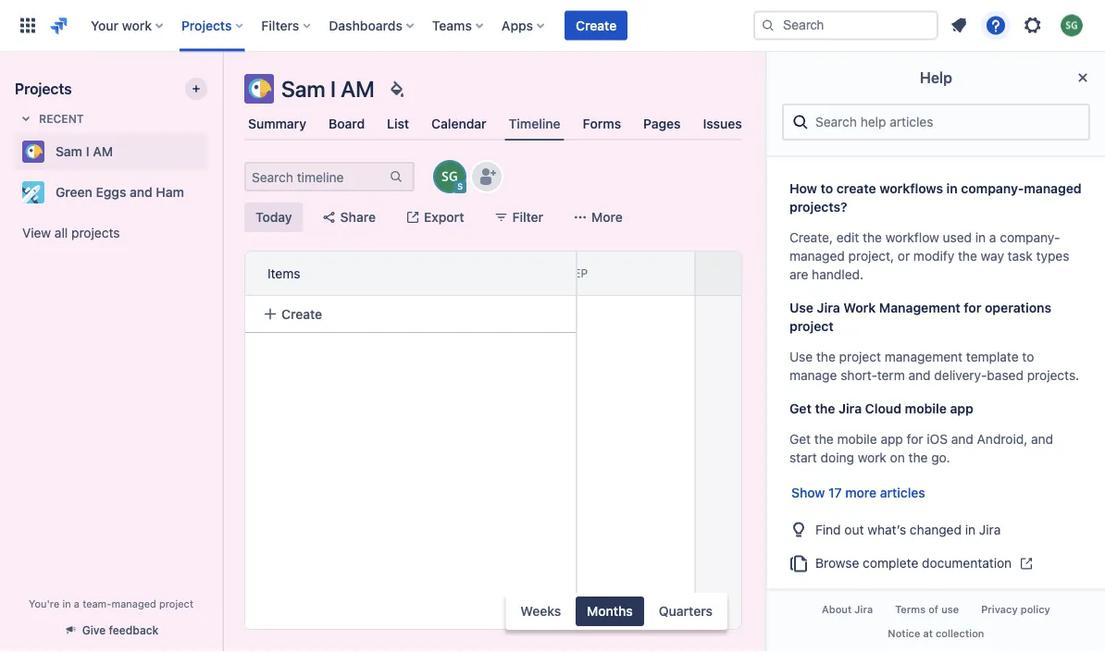 Task type: locate. For each thing, give the bounding box(es) containing it.
0 vertical spatial managed
[[1025, 181, 1082, 196]]

1 horizontal spatial project
[[790, 319, 834, 334]]

0 horizontal spatial to
[[821, 181, 834, 196]]

1 vertical spatial get
[[790, 432, 811, 447]]

what's
[[868, 522, 907, 537]]

to
[[821, 181, 834, 196], [1023, 350, 1035, 365]]

jira right about on the right bottom
[[855, 605, 874, 617]]

0 vertical spatial project
[[790, 319, 834, 334]]

i up the board
[[331, 76, 336, 102]]

0 horizontal spatial app
[[881, 432, 904, 447]]

2 horizontal spatial managed
[[1025, 181, 1082, 196]]

the up "manage"
[[817, 350, 836, 365]]

feedback
[[109, 625, 159, 638]]

1 horizontal spatial for
[[964, 301, 982, 316]]

1 vertical spatial project
[[840, 350, 882, 365]]

sam i am down 'recent'
[[56, 144, 113, 159]]

0 vertical spatial for
[[964, 301, 982, 316]]

create
[[576, 18, 617, 33], [282, 307, 322, 322]]

1 get from the top
[[790, 401, 812, 417]]

project up short-
[[840, 350, 882, 365]]

use inside use the project management template to manage short-term and delivery-based projects.
[[790, 350, 813, 365]]

1 horizontal spatial work
[[858, 451, 887, 466]]

1 vertical spatial i
[[86, 144, 89, 159]]

1 vertical spatial create button
[[252, 298, 570, 331]]

quarters button
[[648, 597, 724, 627]]

for inside get the mobile app for ios and android, and start doing work on the go.
[[907, 432, 924, 447]]

projects up create project image
[[182, 18, 232, 33]]

of
[[929, 605, 939, 617]]

mobile
[[906, 401, 947, 417], [838, 432, 878, 447]]

0 horizontal spatial work
[[122, 18, 152, 33]]

sam
[[282, 76, 326, 102], [56, 144, 82, 159]]

company- inside the how to create workflows in company-managed projects?
[[962, 181, 1025, 196]]

add to starred image right ham
[[202, 182, 224, 204]]

term
[[878, 368, 906, 383]]

green eggs and ham link
[[15, 174, 200, 211]]

notifications image
[[948, 14, 971, 37]]

add to starred image for green eggs and ham
[[202, 182, 224, 204]]

browse complete documentation
[[816, 556, 1012, 571]]

tab list
[[233, 107, 754, 141]]

create down items
[[282, 307, 322, 322]]

doing
[[821, 451, 855, 466]]

1 vertical spatial am
[[93, 144, 113, 159]]

are
[[790, 267, 809, 282]]

months button
[[576, 597, 644, 627]]

company- inside create, edit the workflow used in a company- managed project, or modify the way task types are handled.
[[1001, 230, 1061, 245]]

1 vertical spatial projects
[[15, 80, 72, 98]]

filters
[[262, 18, 299, 33]]

0 vertical spatial create button
[[565, 11, 628, 40]]

1 horizontal spatial to
[[1023, 350, 1035, 365]]

am up green eggs and ham link
[[93, 144, 113, 159]]

0 vertical spatial a
[[990, 230, 997, 245]]

0 vertical spatial i
[[331, 76, 336, 102]]

cloud
[[866, 401, 902, 417]]

0 horizontal spatial mobile
[[838, 432, 878, 447]]

apps button
[[496, 11, 552, 40]]

about jira
[[822, 605, 874, 617]]

sam i am up the board
[[282, 76, 375, 102]]

1 vertical spatial use
[[790, 350, 813, 365]]

create,
[[790, 230, 834, 245]]

0 vertical spatial get
[[790, 401, 812, 417]]

primary element
[[11, 0, 754, 51]]

1 use from the top
[[790, 301, 814, 316]]

company-
[[962, 181, 1025, 196], [1001, 230, 1061, 245]]

2 use from the top
[[790, 350, 813, 365]]

calendar link
[[428, 107, 491, 141]]

2 column header from the left
[[696, 252, 940, 295]]

to up projects?
[[821, 181, 834, 196]]

1 horizontal spatial am
[[341, 76, 375, 102]]

am
[[341, 76, 375, 102], [93, 144, 113, 159]]

recent
[[39, 112, 84, 125]]

0 vertical spatial sam i am
[[282, 76, 375, 102]]

use for use jira work management for operations project
[[790, 301, 814, 316]]

jira inside find out what's changed in jira link
[[980, 522, 1001, 537]]

add to starred image
[[202, 141, 224, 163], [202, 182, 224, 204]]

work inside get the mobile app for ios and android, and start doing work on the go.
[[858, 451, 887, 466]]

0 vertical spatial use
[[790, 301, 814, 316]]

app
[[951, 401, 974, 417], [881, 432, 904, 447]]

0 vertical spatial mobile
[[906, 401, 947, 417]]

in right you're
[[62, 598, 71, 610]]

calendar
[[432, 116, 487, 132]]

set background color image
[[386, 78, 408, 100]]

you're in a team-managed project
[[29, 598, 193, 610]]

green
[[56, 185, 93, 200]]

mobile inside get the mobile app for ios and android, and start doing work on the go.
[[838, 432, 878, 447]]

managed inside create, edit the workflow used in a company- managed project, or modify the way task types are handled.
[[790, 249, 845, 264]]

short-
[[841, 368, 878, 383]]

1 vertical spatial to
[[1023, 350, 1035, 365]]

1 vertical spatial create
[[282, 307, 322, 322]]

add to starred image down sidebar navigation icon
[[202, 141, 224, 163]]

ham
[[156, 185, 184, 200]]

weeks
[[521, 604, 561, 620]]

jira image
[[48, 14, 70, 37]]

export button
[[395, 203, 476, 232]]

for for app
[[907, 432, 924, 447]]

and down management
[[909, 368, 931, 383]]

0 vertical spatial work
[[122, 18, 152, 33]]

use for use the project management template to manage short-term and delivery-based projects.
[[790, 350, 813, 365]]

app down 'delivery-'
[[951, 401, 974, 417]]

jira left work
[[817, 301, 841, 316]]

0 vertical spatial app
[[951, 401, 974, 417]]

1 horizontal spatial sam
[[282, 76, 326, 102]]

close image
[[1073, 67, 1095, 89]]

the up project,
[[863, 230, 883, 245]]

1 vertical spatial mobile
[[838, 432, 878, 447]]

Search help articles field
[[810, 106, 1082, 139]]

app up on
[[881, 432, 904, 447]]

and right ios
[[952, 432, 974, 447]]

i
[[331, 76, 336, 102], [86, 144, 89, 159]]

on
[[891, 451, 906, 466]]

operations
[[985, 301, 1052, 316]]

0 horizontal spatial project
[[159, 598, 193, 610]]

use down the are
[[790, 301, 814, 316]]

0 vertical spatial sam
[[282, 76, 326, 102]]

and left ham
[[130, 185, 153, 200]]

create button right apps popup button
[[565, 11, 628, 40]]

forms
[[583, 116, 622, 132]]

get the jira cloud mobile app
[[790, 401, 974, 417]]

in up documentation
[[966, 522, 976, 537]]

to inside the how to create workflows in company-managed projects?
[[821, 181, 834, 196]]

work right your
[[122, 18, 152, 33]]

teams button
[[427, 11, 491, 40]]

company- up used
[[962, 181, 1025, 196]]

use up "manage"
[[790, 350, 813, 365]]

1 vertical spatial work
[[858, 451, 887, 466]]

work left on
[[858, 451, 887, 466]]

projects?
[[790, 200, 848, 215]]

task
[[1008, 249, 1033, 264]]

in
[[947, 181, 958, 196], [976, 230, 987, 245], [966, 522, 976, 537], [62, 598, 71, 610]]

use
[[790, 301, 814, 316], [790, 350, 813, 365]]

android,
[[978, 432, 1028, 447]]

0 horizontal spatial managed
[[112, 598, 156, 610]]

0 horizontal spatial am
[[93, 144, 113, 159]]

row inside the items grid
[[245, 296, 576, 333]]

a left team-
[[74, 598, 80, 610]]

mobile up ios
[[906, 401, 947, 417]]

and
[[130, 185, 153, 200], [909, 368, 931, 383], [952, 432, 974, 447], [1032, 432, 1054, 447]]

company- up task
[[1001, 230, 1061, 245]]

to inside use the project management template to manage short-term and delivery-based projects.
[[1023, 350, 1035, 365]]

get down "manage"
[[790, 401, 812, 417]]

projects up collapse recent projects image
[[15, 80, 72, 98]]

create right apps popup button
[[576, 18, 617, 33]]

sam down 'recent'
[[56, 144, 82, 159]]

go.
[[932, 451, 951, 466]]

in right workflows
[[947, 181, 958, 196]]

policy
[[1021, 605, 1051, 617]]

column header
[[216, 252, 460, 295], [696, 252, 940, 295]]

for for management
[[964, 301, 982, 316]]

teams
[[432, 18, 472, 33]]

1 vertical spatial managed
[[790, 249, 845, 264]]

17
[[829, 486, 842, 501]]

project up "manage"
[[790, 319, 834, 334]]

2 horizontal spatial project
[[840, 350, 882, 365]]

jira up documentation
[[980, 522, 1001, 537]]

row
[[245, 296, 576, 333]]

in up way
[[976, 230, 987, 245]]

project up "give feedback" button
[[159, 598, 193, 610]]

use inside 'use jira work management for operations project'
[[790, 301, 814, 316]]

workflow
[[886, 230, 940, 245]]

1 horizontal spatial i
[[331, 76, 336, 102]]

delivery-
[[935, 368, 988, 383]]

add to starred image for sam i am
[[202, 141, 224, 163]]

get inside get the mobile app for ios and android, and start doing work on the go.
[[790, 432, 811, 447]]

1 vertical spatial a
[[74, 598, 80, 610]]

column header down share popup button
[[216, 252, 460, 295]]

1 vertical spatial sam
[[56, 144, 82, 159]]

i up green at the top left of page
[[86, 144, 89, 159]]

0 horizontal spatial create
[[282, 307, 322, 322]]

terms
[[896, 605, 926, 617]]

Search field
[[754, 11, 939, 40]]

sam up summary
[[282, 76, 326, 102]]

dashboards button
[[324, 11, 421, 40]]

sam green image
[[435, 162, 465, 192]]

how
[[790, 181, 818, 196]]

0 horizontal spatial column header
[[216, 252, 460, 295]]

1 vertical spatial sam i am
[[56, 144, 113, 159]]

project
[[790, 319, 834, 334], [840, 350, 882, 365], [159, 598, 193, 610]]

1 vertical spatial app
[[881, 432, 904, 447]]

give feedback button
[[53, 616, 170, 646]]

0 horizontal spatial sam
[[56, 144, 82, 159]]

more
[[592, 210, 623, 225]]

1 add to starred image from the top
[[202, 141, 224, 163]]

column header down the create,
[[696, 252, 940, 295]]

template
[[967, 350, 1019, 365]]

1 horizontal spatial managed
[[790, 249, 845, 264]]

notice at collection link
[[877, 622, 996, 646]]

get for get the jira cloud mobile app
[[790, 401, 812, 417]]

2 add to starred image from the top
[[202, 182, 224, 204]]

0 vertical spatial company-
[[962, 181, 1025, 196]]

use the project management template to manage short-term and delivery-based projects.
[[790, 350, 1080, 383]]

mobile up doing
[[838, 432, 878, 447]]

banner
[[0, 0, 1106, 52]]

help
[[921, 69, 953, 87]]

articles
[[881, 486, 926, 501]]

create button down items row group
[[252, 298, 570, 331]]

for left ios
[[907, 432, 924, 447]]

1 horizontal spatial column header
[[696, 252, 940, 295]]

managed up feedback
[[112, 598, 156, 610]]

1 horizontal spatial a
[[990, 230, 997, 245]]

types
[[1037, 249, 1070, 264]]

sep
[[567, 267, 588, 280]]

2 get from the top
[[790, 432, 811, 447]]

1 horizontal spatial app
[[951, 401, 974, 417]]

work
[[122, 18, 152, 33], [858, 451, 887, 466]]

1 vertical spatial for
[[907, 432, 924, 447]]

a up way
[[990, 230, 997, 245]]

am up the board
[[341, 76, 375, 102]]

1 horizontal spatial projects
[[182, 18, 232, 33]]

managed down the create,
[[790, 249, 845, 264]]

sidebar navigation image
[[202, 74, 243, 111]]

tab list containing timeline
[[233, 107, 754, 141]]

create button inside primary element
[[565, 11, 628, 40]]

for left operations
[[964, 301, 982, 316]]

managed up types
[[1025, 181, 1082, 196]]

0 vertical spatial to
[[821, 181, 834, 196]]

privacy policy
[[982, 605, 1051, 617]]

workflows
[[880, 181, 944, 196]]

1 vertical spatial company-
[[1001, 230, 1061, 245]]

the down used
[[959, 249, 978, 264]]

0 vertical spatial projects
[[182, 18, 232, 33]]

for inside 'use jira work management for operations project'
[[964, 301, 982, 316]]

0 horizontal spatial for
[[907, 432, 924, 447]]

search image
[[761, 18, 776, 33]]

sam i am
[[282, 76, 375, 102], [56, 144, 113, 159]]

0 vertical spatial create
[[576, 18, 617, 33]]

0 vertical spatial add to starred image
[[202, 141, 224, 163]]

get up start
[[790, 432, 811, 447]]

get for get the mobile app for ios and android, and start doing work on the go.
[[790, 432, 811, 447]]

1 horizontal spatial create
[[576, 18, 617, 33]]

0 horizontal spatial projects
[[15, 80, 72, 98]]

the
[[863, 230, 883, 245], [959, 249, 978, 264], [817, 350, 836, 365], [815, 401, 836, 417], [815, 432, 834, 447], [909, 451, 928, 466]]

and inside use the project management template to manage short-term and delivery-based projects.
[[909, 368, 931, 383]]

all
[[55, 226, 68, 241]]

to up based on the bottom of the page
[[1023, 350, 1035, 365]]

1 vertical spatial add to starred image
[[202, 182, 224, 204]]

the inside use the project management template to manage short-term and delivery-based projects.
[[817, 350, 836, 365]]



Task type: vqa. For each thing, say whether or not it's contained in the screenshot.
topmost checked image
no



Task type: describe. For each thing, give the bounding box(es) containing it.
timeline
[[509, 116, 561, 131]]

1 column header from the left
[[216, 252, 460, 295]]

privacy
[[982, 605, 1019, 617]]

create project image
[[189, 82, 204, 96]]

how to create workflows in company-managed projects?
[[790, 181, 1082, 215]]

managed inside the how to create workflows in company-managed projects?
[[1025, 181, 1082, 196]]

Search timeline text field
[[246, 164, 387, 190]]

browse
[[816, 556, 860, 571]]

issues link
[[700, 107, 746, 141]]

the up doing
[[815, 432, 834, 447]]

0 horizontal spatial i
[[86, 144, 89, 159]]

documentation
[[923, 556, 1012, 571]]

create
[[837, 181, 877, 196]]

ios
[[927, 432, 948, 447]]

show 17 more articles
[[792, 486, 926, 501]]

projects
[[71, 226, 120, 241]]

the right on
[[909, 451, 928, 466]]

share button
[[311, 203, 387, 232]]

pages
[[644, 116, 681, 132]]

eggs
[[96, 185, 126, 200]]

projects inside popup button
[[182, 18, 232, 33]]

your
[[91, 18, 119, 33]]

your work
[[91, 18, 152, 33]]

jira inside the about jira button
[[855, 605, 874, 617]]

issues
[[703, 116, 743, 132]]

find out what's changed in jira
[[816, 522, 1001, 537]]

0 horizontal spatial sam i am
[[56, 144, 113, 159]]

project inside use the project management template to manage short-term and delivery-based projects.
[[840, 350, 882, 365]]

filters button
[[256, 11, 318, 40]]

help image
[[985, 14, 1008, 37]]

privacy policy link
[[971, 599, 1062, 622]]

more button
[[562, 203, 634, 232]]

notice at collection
[[889, 628, 985, 640]]

green eggs and ham
[[56, 185, 184, 200]]

items grid
[[216, 251, 940, 630]]

about jira button
[[811, 599, 885, 622]]

list
[[387, 116, 410, 132]]

out
[[845, 522, 865, 537]]

apps
[[502, 18, 534, 33]]

in inside create, edit the workflow used in a company- managed project, or modify the way task types are handled.
[[976, 230, 987, 245]]

in inside find out what's changed in jira link
[[966, 522, 976, 537]]

projects.
[[1028, 368, 1080, 383]]

use
[[942, 605, 960, 617]]

0 horizontal spatial a
[[74, 598, 80, 610]]

2 vertical spatial project
[[159, 598, 193, 610]]

add people image
[[476, 166, 498, 188]]

view all projects link
[[15, 217, 207, 250]]

used
[[943, 230, 973, 245]]

in inside the how to create workflows in company-managed projects?
[[947, 181, 958, 196]]

months
[[587, 604, 633, 620]]

team-
[[83, 598, 112, 610]]

or
[[898, 249, 911, 264]]

browse complete documentation link
[[783, 547, 1091, 582]]

jira inside 'use jira work management for operations project'
[[817, 301, 841, 316]]

items row group
[[245, 251, 576, 296]]

export
[[424, 210, 464, 225]]

settings image
[[1023, 14, 1045, 37]]

1 horizontal spatial sam i am
[[282, 76, 375, 102]]

start
[[790, 451, 818, 466]]

collapse recent projects image
[[15, 107, 37, 130]]

banner containing your work
[[0, 0, 1106, 52]]

sam i am link
[[15, 133, 200, 170]]

manage
[[790, 368, 838, 383]]

handled.
[[812, 267, 864, 282]]

items
[[268, 266, 301, 281]]

app inside get the mobile app for ios and android, and start doing work on the go.
[[881, 432, 904, 447]]

share
[[341, 210, 376, 225]]

board
[[329, 116, 365, 132]]

changed
[[910, 522, 962, 537]]

use jira work management for operations project
[[790, 301, 1052, 334]]

jira image
[[48, 14, 70, 37]]

view
[[22, 226, 51, 241]]

board link
[[325, 107, 369, 141]]

the down "manage"
[[815, 401, 836, 417]]

list link
[[384, 107, 413, 141]]

collection
[[936, 628, 985, 640]]

based
[[988, 368, 1024, 383]]

appswitcher icon image
[[17, 14, 39, 37]]

today button
[[245, 203, 303, 232]]

jira left cloud
[[839, 401, 862, 417]]

view all projects
[[22, 226, 120, 241]]

edit
[[837, 230, 860, 245]]

weeks button
[[510, 597, 573, 627]]

filter button
[[483, 203, 555, 232]]

complete
[[863, 556, 919, 571]]

find out what's changed in jira link
[[783, 512, 1091, 547]]

terms of use link
[[885, 599, 971, 622]]

1 horizontal spatial mobile
[[906, 401, 947, 417]]

filter
[[513, 210, 544, 225]]

work inside your work "popup button"
[[122, 18, 152, 33]]

create, edit the workflow used in a company- managed project, or modify the way task types are handled.
[[790, 230, 1070, 282]]

give feedback
[[82, 625, 159, 638]]

project inside 'use jira work management for operations project'
[[790, 319, 834, 334]]

and inside green eggs and ham link
[[130, 185, 153, 200]]

project,
[[849, 249, 895, 264]]

notice
[[889, 628, 921, 640]]

summary link
[[245, 107, 310, 141]]

show 17 more articles button
[[783, 483, 935, 505]]

work
[[844, 301, 876, 316]]

today
[[256, 210, 292, 225]]

terms of use
[[896, 605, 960, 617]]

a inside create, edit the workflow used in a company- managed project, or modify the way task types are handled.
[[990, 230, 997, 245]]

management
[[885, 350, 963, 365]]

way
[[981, 249, 1005, 264]]

give
[[82, 625, 106, 638]]

0 vertical spatial am
[[341, 76, 375, 102]]

and right android,
[[1032, 432, 1054, 447]]

management
[[880, 301, 961, 316]]

your profile and settings image
[[1061, 14, 1084, 37]]

2 vertical spatial managed
[[112, 598, 156, 610]]

create inside primary element
[[576, 18, 617, 33]]

summary
[[248, 116, 307, 132]]

at
[[924, 628, 934, 640]]

dashboards
[[329, 18, 403, 33]]

am inside sam i am link
[[93, 144, 113, 159]]



